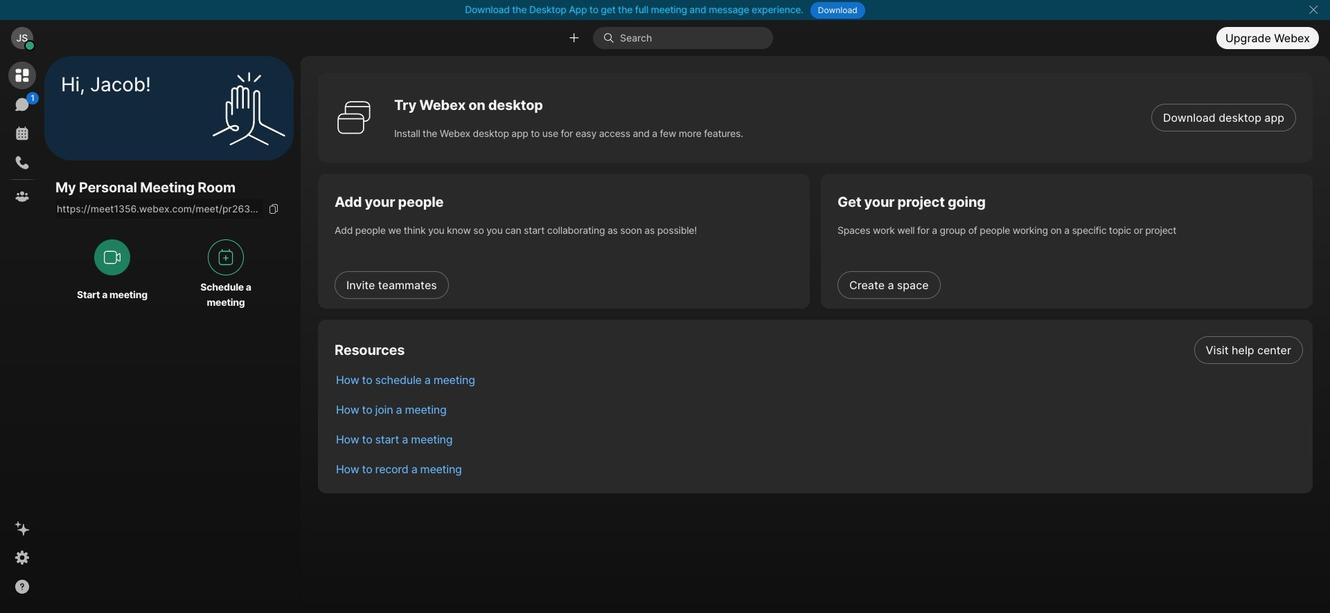 Task type: locate. For each thing, give the bounding box(es) containing it.
navigation
[[0, 56, 44, 614]]

webex tab list
[[8, 62, 39, 211]]

None text field
[[55, 200, 263, 219]]

list item
[[325, 335, 1313, 365], [325, 365, 1313, 395], [325, 395, 1313, 425], [325, 425, 1313, 454], [325, 454, 1313, 484]]

4 list item from the top
[[325, 425, 1313, 454]]



Task type: describe. For each thing, give the bounding box(es) containing it.
5 list item from the top
[[325, 454, 1313, 484]]

2 list item from the top
[[325, 365, 1313, 395]]

1 list item from the top
[[325, 335, 1313, 365]]

3 list item from the top
[[325, 395, 1313, 425]]

cancel_16 image
[[1308, 4, 1319, 15]]

two hands high fiving image
[[207, 67, 290, 150]]



